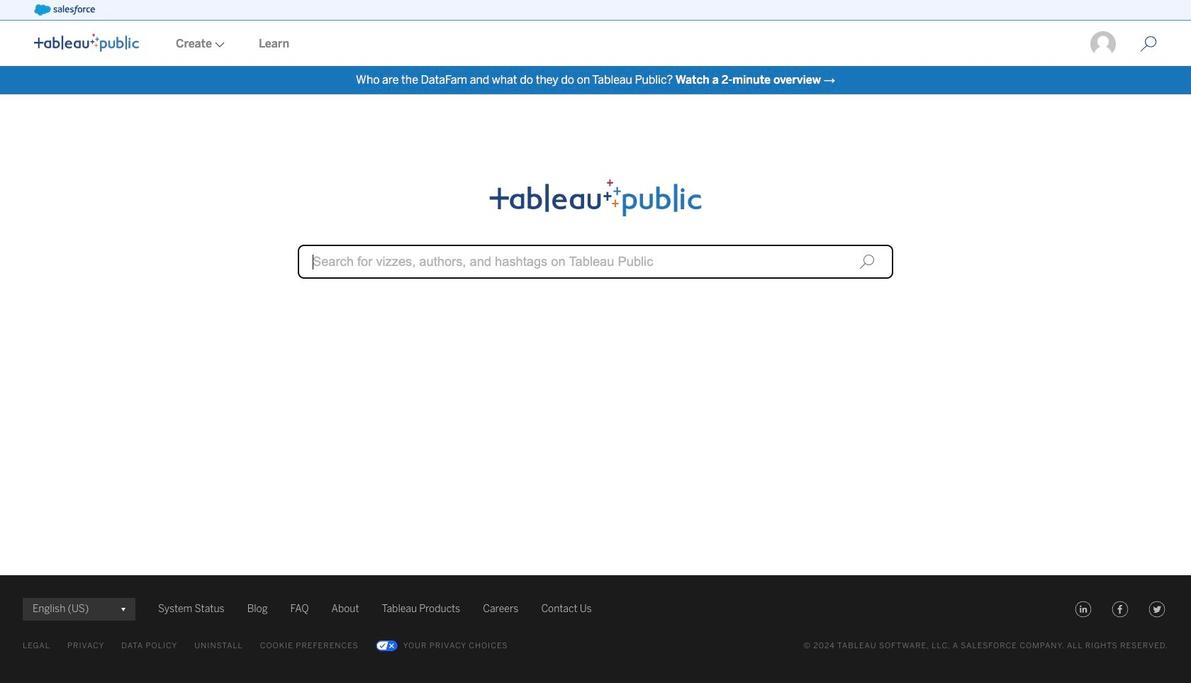 Task type: locate. For each thing, give the bounding box(es) containing it.
search image
[[860, 254, 875, 270]]

gary.orlando image
[[1090, 30, 1118, 58]]

go to search image
[[1124, 35, 1175, 52]]

logo image
[[34, 33, 139, 52]]



Task type: vqa. For each thing, say whether or not it's contained in the screenshot.
Ancyra turkey
no



Task type: describe. For each thing, give the bounding box(es) containing it.
salesforce logo image
[[34, 4, 95, 16]]

selected language element
[[33, 598, 126, 621]]

Search input field
[[298, 245, 894, 279]]

create image
[[212, 42, 225, 48]]



